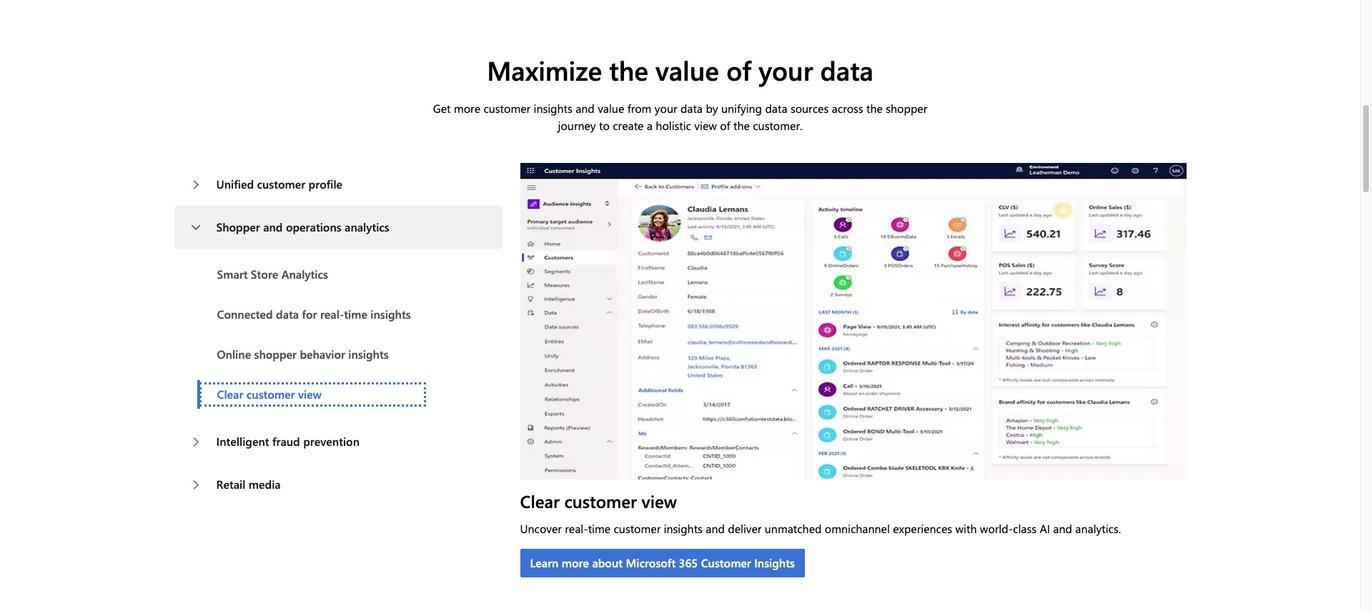Task type: vqa. For each thing, say whether or not it's contained in the screenshot.
3rd trial from right
no



Task type: locate. For each thing, give the bounding box(es) containing it.
1 horizontal spatial value
[[655, 52, 719, 87]]

maximize
[[487, 52, 602, 87]]

0 vertical spatial real-
[[320, 307, 344, 322]]

retail media
[[216, 477, 281, 492]]

customer left profile
[[257, 177, 305, 192]]

of down unifying
[[720, 118, 730, 133]]

1 horizontal spatial view
[[642, 490, 677, 513]]

intelligent fraud prevention
[[216, 434, 360, 449]]

clear
[[217, 387, 243, 402], [520, 490, 560, 513]]

retail media button
[[174, 464, 503, 506]]

real- up more
[[565, 521, 588, 536]]

customer
[[257, 177, 305, 192], [246, 387, 295, 402], [564, 490, 637, 513], [614, 521, 661, 536]]

1 vertical spatial real-
[[565, 521, 588, 536]]

2 horizontal spatial view
[[694, 118, 717, 133]]

clear up uncover
[[520, 490, 560, 513]]

value inside get more customer insights and value from your data by unifying data sources across the shopper journey to create a holistic view of the customer.
[[598, 101, 624, 116]]

value up the by
[[655, 52, 719, 87]]

1 horizontal spatial real-
[[565, 521, 588, 536]]

0 vertical spatial view
[[694, 118, 717, 133]]

the up the from
[[609, 52, 648, 87]]

behavior
[[300, 347, 345, 362]]

time
[[344, 307, 367, 322], [588, 521, 611, 536]]

operations
[[286, 220, 341, 235]]

0 horizontal spatial shopper
[[254, 347, 297, 362]]

of
[[726, 52, 751, 87], [720, 118, 730, 133]]

1 vertical spatial value
[[598, 101, 624, 116]]

clear down the "online"
[[217, 387, 243, 402]]

value up to
[[598, 101, 624, 116]]

about
[[592, 556, 623, 571]]

of up unifying
[[726, 52, 751, 87]]

real-
[[320, 307, 344, 322], [565, 521, 588, 536]]

unmatched
[[765, 521, 822, 536]]

clear customer view up about
[[520, 490, 677, 513]]

clear customer view link
[[197, 381, 428, 409]]

value
[[655, 52, 719, 87], [598, 101, 624, 116]]

your
[[759, 52, 813, 87], [655, 101, 677, 116]]

data up across
[[820, 52, 873, 87]]

unified
[[216, 177, 254, 192]]

view down the by
[[694, 118, 717, 133]]

1 vertical spatial of
[[720, 118, 730, 133]]

sources
[[791, 101, 829, 116]]

customer up the microsoft in the bottom left of the page
[[614, 521, 661, 536]]

a dynamics 365 customer insights profile image
[[520, 163, 1186, 480]]

view down online shopper behavior insights "link"
[[298, 387, 322, 402]]

for
[[302, 307, 317, 322]]

1 horizontal spatial time
[[588, 521, 611, 536]]

your inside get more customer insights and value from your data by unifying data sources across the shopper journey to create a holistic view of the customer.
[[655, 101, 677, 116]]

more customer
[[454, 101, 530, 116]]

2 horizontal spatial the
[[866, 101, 883, 116]]

clear customer view
[[217, 387, 322, 402], [520, 490, 677, 513]]

analytics
[[281, 267, 328, 282]]

0 vertical spatial the
[[609, 52, 648, 87]]

smart
[[217, 267, 248, 282]]

1 vertical spatial view
[[298, 387, 322, 402]]

view
[[694, 118, 717, 133], [298, 387, 322, 402], [642, 490, 677, 513]]

your up holistic
[[655, 101, 677, 116]]

by
[[706, 101, 718, 116]]

data
[[820, 52, 873, 87], [680, 101, 703, 116], [765, 101, 787, 116], [276, 307, 299, 322]]

time right for
[[344, 307, 367, 322]]

0 horizontal spatial your
[[655, 101, 677, 116]]

online shopper behavior insights
[[217, 347, 389, 362]]

the down unifying
[[733, 118, 750, 133]]

1 horizontal spatial shopper
[[886, 101, 927, 116]]

insights
[[534, 101, 572, 116], [371, 307, 411, 322], [348, 347, 389, 362], [664, 521, 703, 536]]

real- right for
[[320, 307, 344, 322]]

2 vertical spatial the
[[733, 118, 750, 133]]

intelligent
[[216, 434, 269, 449]]

0 vertical spatial shopper
[[886, 101, 927, 116]]

holistic
[[656, 118, 691, 133]]

1 horizontal spatial clear customer view
[[520, 490, 677, 513]]

across
[[832, 101, 863, 116]]

shopper right the "online"
[[254, 347, 297, 362]]

shopper and operations analytics
[[216, 220, 389, 235]]

1 horizontal spatial clear
[[520, 490, 560, 513]]

experiences
[[893, 521, 952, 536]]

0 horizontal spatial the
[[609, 52, 648, 87]]

view inside get more customer insights and value from your data by unifying data sources across the shopper journey to create a holistic view of the customer.
[[694, 118, 717, 133]]

and inside shopper and operations analytics dropdown button
[[263, 220, 283, 235]]

maximize the value of your data
[[487, 52, 873, 87]]

insights
[[754, 556, 795, 571]]

1 horizontal spatial the
[[733, 118, 750, 133]]

0 vertical spatial clear
[[217, 387, 243, 402]]

profile
[[308, 177, 342, 192]]

prevention
[[303, 434, 360, 449]]

the
[[609, 52, 648, 87], [866, 101, 883, 116], [733, 118, 750, 133]]

connected data for real-time insights link
[[200, 301, 428, 329]]

media
[[249, 477, 281, 492]]

1 vertical spatial clear customer view
[[520, 490, 677, 513]]

0 horizontal spatial real-
[[320, 307, 344, 322]]

retail
[[216, 477, 246, 492]]

0 horizontal spatial time
[[344, 307, 367, 322]]

365
[[679, 556, 698, 571]]

0 horizontal spatial value
[[598, 101, 624, 116]]

time up about
[[588, 521, 611, 536]]

shopper right across
[[886, 101, 927, 116]]

1 vertical spatial clear
[[520, 490, 560, 513]]

and right ai
[[1053, 521, 1072, 536]]

your up sources
[[759, 52, 813, 87]]

customer
[[701, 556, 751, 571]]

intelligent fraud prevention button
[[174, 421, 503, 464]]

1 horizontal spatial your
[[759, 52, 813, 87]]

tab list
[[197, 261, 428, 421]]

uncover
[[520, 521, 562, 536]]

to
[[599, 118, 610, 133]]

of inside get more customer insights and value from your data by unifying data sources across the shopper journey to create a holistic view of the customer.
[[720, 118, 730, 133]]

learn
[[530, 556, 559, 571]]

the right across
[[866, 101, 883, 116]]

0 horizontal spatial clear
[[217, 387, 243, 402]]

data inside connected data for real-time insights link
[[276, 307, 299, 322]]

analytics.
[[1075, 521, 1121, 536]]

insights inside "link"
[[348, 347, 389, 362]]

shopper
[[886, 101, 927, 116], [254, 347, 297, 362]]

insights inside get more customer insights and value from your data by unifying data sources across the shopper journey to create a holistic view of the customer.
[[534, 101, 572, 116]]

learn more about microsoft 365 customer insights link
[[520, 549, 805, 578]]

0 vertical spatial value
[[655, 52, 719, 87]]

0 vertical spatial clear customer view
[[217, 387, 322, 402]]

and up journey
[[576, 101, 595, 116]]

1 vertical spatial your
[[655, 101, 677, 116]]

0 vertical spatial of
[[726, 52, 751, 87]]

with
[[955, 521, 977, 536]]

clear customer view up fraud
[[217, 387, 322, 402]]

view up "learn more about microsoft 365 customer insights"
[[642, 490, 677, 513]]

data left for
[[276, 307, 299, 322]]

and
[[576, 101, 595, 116], [263, 220, 283, 235], [706, 521, 725, 536], [1053, 521, 1072, 536]]

data up customer.
[[765, 101, 787, 116]]

and right shopper
[[263, 220, 283, 235]]

1 vertical spatial shopper
[[254, 347, 297, 362]]

shopper inside get more customer insights and value from your data by unifying data sources across the shopper journey to create a holistic view of the customer.
[[886, 101, 927, 116]]



Task type: describe. For each thing, give the bounding box(es) containing it.
and left deliver
[[706, 521, 725, 536]]

journey
[[558, 118, 596, 133]]

unified customer profile
[[216, 177, 342, 192]]

shopper
[[216, 220, 260, 235]]

smart store analytics link
[[200, 261, 428, 289]]

omnichannel
[[825, 521, 890, 536]]

get more customer insights and value from your data by unifying data sources across the shopper journey to create a holistic view of the customer.
[[433, 101, 927, 133]]

customer up about
[[564, 490, 637, 513]]

tab list containing smart store analytics
[[197, 261, 428, 421]]

ai
[[1040, 521, 1050, 536]]

create
[[613, 118, 644, 133]]

customer inside dropdown button
[[257, 177, 305, 192]]

store
[[251, 267, 278, 282]]

0 vertical spatial time
[[344, 307, 367, 322]]

0 horizontal spatial view
[[298, 387, 322, 402]]

world-
[[980, 521, 1013, 536]]

customer.
[[753, 118, 802, 133]]

analytics
[[345, 220, 389, 235]]

class
[[1013, 521, 1036, 536]]

uncover real-time customer insights and deliver unmatched omnichannel experiences with world-class ai and analytics.
[[520, 521, 1121, 536]]

a
[[647, 118, 653, 133]]

deliver
[[728, 521, 762, 536]]

data left the by
[[680, 101, 703, 116]]

connected
[[217, 307, 273, 322]]

unified customer profile button
[[174, 163, 503, 206]]

more
[[562, 556, 589, 571]]

2 vertical spatial view
[[642, 490, 677, 513]]

smart store analytics
[[217, 267, 328, 282]]

microsoft
[[626, 556, 676, 571]]

1 vertical spatial the
[[866, 101, 883, 116]]

microsoft-cloud-for-retail tab list
[[0, 0, 1360, 26]]

unifying
[[721, 101, 762, 116]]

connected data for real-time insights
[[217, 307, 411, 322]]

from
[[627, 101, 651, 116]]

get
[[433, 101, 451, 116]]

shopper inside "link"
[[254, 347, 297, 362]]

online
[[217, 347, 251, 362]]

online shopper behavior insights link
[[200, 341, 428, 369]]

0 vertical spatial your
[[759, 52, 813, 87]]

fraud
[[272, 434, 300, 449]]

shopper and operations analytics button
[[174, 206, 503, 249]]

customer up fraud
[[246, 387, 295, 402]]

0 horizontal spatial clear customer view
[[217, 387, 322, 402]]

and inside get more customer insights and value from your data by unifying data sources across the shopper journey to create a holistic view of the customer.
[[576, 101, 595, 116]]

learn more about microsoft 365 customer insights
[[530, 556, 795, 571]]

1 vertical spatial time
[[588, 521, 611, 536]]



